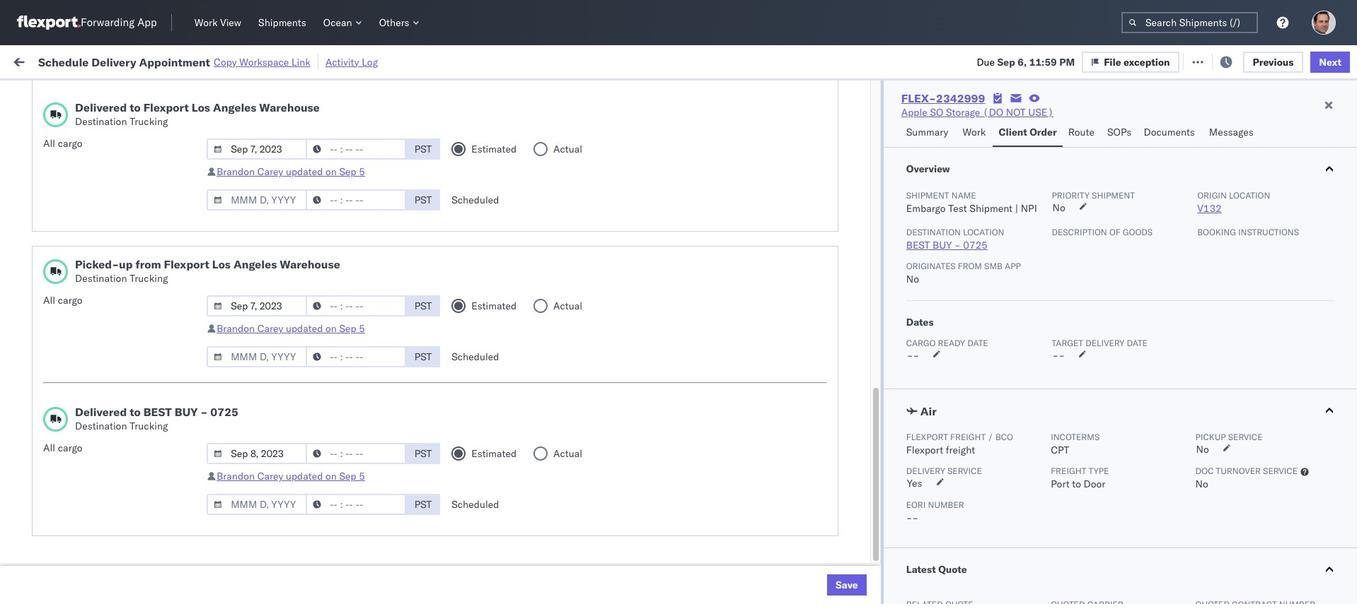 Task type: describe. For each thing, give the bounding box(es) containing it.
no right snoozed
[[335, 87, 346, 98]]

oney3014801 for 6:00 pm pdt, aug 10, 2023
[[1016, 493, 1086, 506]]

for
[[136, 87, 147, 98]]

batch
[[1277, 55, 1305, 68]]

(1)
[[246, 55, 264, 68]]

5 resize handle column header from the left
[[626, 110, 643, 605]]

Search Work text field
[[881, 51, 1035, 72]]

no down priority
[[1053, 202, 1065, 214]]

1 confirm pickup from los angeles international airport from the top
[[33, 267, 182, 294]]

brandon carey updated on sep 5 button for angeles
[[217, 323, 365, 335]]

pdt, for 6:00 pm pdt, aug 10, 2023
[[282, 493, 304, 506]]

fcl for 8:30 am pdt, may 23, 2023
[[488, 150, 506, 163]]

flex-2177389 for 12:00 am pdt, oct 15, 2023
[[822, 462, 896, 474]]

view
[[220, 16, 241, 29]]

to inside freight type port to door
[[1072, 478, 1081, 491]]

due sep 6, 11:59 pm
[[977, 56, 1075, 68]]

1 horizontal spatial --
[[1016, 431, 1029, 443]]

sep up 9:00 am pdt, aug 10, 2023
[[339, 323, 356, 335]]

npi
[[1021, 202, 1037, 215]]

no inside originates from smb app no
[[906, 273, 919, 286]]

1 horizontal spatial of
[[1109, 227, 1121, 238]]

carey for warehouse
[[257, 166, 283, 178]]

batch action
[[1277, 55, 1339, 68]]

buy for to
[[175, 405, 198, 420]]

international for 2nd confirm pickup from los angeles international airport link
[[33, 530, 90, 543]]

sep left 6,
[[997, 56, 1015, 68]]

confirm delivery link for 12:30 pm pdt, aug 12, 2023
[[33, 211, 108, 225]]

door
[[1084, 478, 1105, 491]]

test
[[948, 202, 967, 215]]

air for 11:59 pm pdt, aug 29, 2023
[[456, 555, 469, 568]]

unknown
[[240, 306, 284, 319]]

flexport. image
[[17, 16, 81, 30]]

01589824734
[[1016, 213, 1084, 225]]

work view link
[[189, 13, 247, 32]]

copy
[[214, 56, 237, 68]]

pdt, for 2:30 pm pdt, aug 12, 2023
[[282, 244, 304, 256]]

delivered for delivered to flexport los angeles warehouse
[[75, 100, 127, 115]]

gvcu5265864 for 9:00 am pdt, aug 10, 2023
[[919, 337, 989, 350]]

|
[[1015, 202, 1018, 215]]

confirm pickup from los angeles, ca link for 9:00 am pdt, aug 10, 2023
[[33, 336, 201, 350]]

all for delivered to best buy - 0725
[[43, 442, 55, 455]]

originates from smb app no
[[906, 261, 1021, 286]]

15,
[[333, 462, 348, 474]]

all for picked-up from flexport los angeles warehouse
[[43, 294, 55, 307]]

latest quote
[[906, 564, 967, 577]]

batch action button
[[1255, 51, 1348, 72]]

activity
[[325, 56, 359, 68]]

picked-up from flexport los angeles warehouse destination trucking
[[75, 258, 340, 285]]

ocean fcl for 8:30 am pdt, may 23, 2023
[[456, 150, 506, 163]]

origin location v132
[[1197, 190, 1270, 215]]

11:59 for 11:59 pm pdt, sep 8, 2023
[[240, 368, 267, 381]]

documents
[[1144, 126, 1195, 139]]

import work
[[120, 55, 179, 68]]

3 pst from the top
[[415, 300, 432, 313]]

others button
[[373, 13, 425, 32]]

sep left 8,
[[313, 368, 330, 381]]

11 resize handle column header from the left
[[1321, 110, 1338, 605]]

2 horizontal spatial service
[[1263, 466, 1298, 477]]

pm for 11:59 pm pdt, sep 8, 2023
[[270, 368, 285, 381]]

flex-2345290
[[822, 555, 896, 568]]

/
[[988, 432, 993, 443]]

container numbers
[[919, 110, 957, 132]]

use) inside apple so storage (do not use) link
[[1028, 106, 1054, 119]]

blocked,
[[174, 87, 210, 98]]

to for best
[[130, 405, 141, 420]]

confirm delivery button for 12:30 pm pdt, aug 12, 2023
[[33, 211, 108, 227]]

9:00
[[240, 337, 261, 350]]

copy workspace link button
[[214, 56, 311, 68]]

1 flex-2342347 from the top
[[822, 368, 896, 381]]

pdt, for 11:59 pm pdt, sep 14, 2023
[[288, 181, 310, 194]]

0 vertical spatial freight
[[950, 432, 986, 443]]

all cargo for delivered to best buy - 0725
[[43, 442, 82, 455]]

2023 for 12:00 am pdt, oct 15, 2023
[[351, 462, 375, 474]]

schedule delivery appointment for flex-2149764
[[33, 399, 174, 411]]

4 airport from the top
[[92, 561, 124, 574]]

11:59 pm pdt, sep 14, 2023
[[240, 181, 375, 194]]

air inside button
[[920, 405, 937, 419]]

1 pst from the top
[[415, 143, 432, 156]]

12:30
[[240, 213, 267, 225]]

aug for 11:59 pm pdt, aug 29, 2023
[[313, 555, 331, 568]]

international for 1st "schedule pickup from los angeles international airport" link from the bottom
[[33, 561, 90, 574]]

from for schedule pickup from los angeles, ca link
[[110, 119, 131, 131]]

1 vertical spatial work
[[155, 55, 179, 68]]

documents button
[[1138, 120, 1203, 147]]

1 2342347 from the top
[[853, 368, 896, 381]]

mmm d, yyyy text field for angeles
[[207, 347, 307, 368]]

schedule delivery appointment button for flex-2177389
[[33, 429, 174, 445]]

destination inside destination location best buy - 0725
[[906, 227, 961, 238]]

11:59 for 11:59 pm pdt, aug 29, 2023
[[240, 555, 267, 568]]

Search Shipments (/) text field
[[1122, 12, 1258, 33]]

4 pst from the top
[[415, 351, 432, 364]]

0 horizontal spatial shipment
[[906, 190, 949, 201]]

cargo
[[906, 338, 936, 349]]

2329631
[[853, 306, 896, 319]]

progress
[[222, 87, 257, 98]]

aug for 2:30 pm pdt, aug 12, 2023
[[306, 244, 325, 256]]

target
[[1052, 338, 1083, 349]]

brandon carey updated on sep 5 button for warehouse
[[217, 166, 365, 178]]

schedule pickup from los angeles international airport for 1st "schedule pickup from los angeles international airport" link from the bottom
[[33, 547, 188, 574]]

smb
[[984, 261, 1003, 272]]

pm for 2:30 pm pdt, aug 12, 2023
[[264, 244, 279, 256]]

shipments
[[258, 16, 306, 29]]

air for 11:59 pm pdt, sep 14, 2023
[[456, 181, 469, 194]]

11:59 for 11:59 pm pdt, sep 14, 2023
[[240, 181, 267, 194]]

confirm inside button
[[33, 243, 69, 256]]

2 flex-2342347 from the top
[[822, 524, 896, 537]]

workspace
[[239, 56, 289, 68]]

on right 168
[[363, 55, 374, 68]]

1 cosu39480284 from the top
[[1016, 119, 1093, 132]]

6 resize handle column header from the left
[[776, 110, 793, 605]]

operator
[[1203, 115, 1237, 126]]

delivery
[[1086, 338, 1125, 349]]

angeles, for 9:00 am pdt, aug 10, 2023
[[146, 336, 185, 349]]

2 2297584 from the top
[[853, 244, 896, 256]]

app inside originates from smb app no
[[1005, 261, 1021, 272]]

0 vertical spatial flex-2342999
[[901, 91, 985, 105]]

am for 12:00
[[270, 462, 286, 474]]

0 horizontal spatial 2342999
[[853, 275, 896, 288]]

8:30
[[240, 150, 261, 163]]

link
[[291, 56, 311, 68]]

sep up 6:00 pm pdt, aug 10, 2023
[[339, 471, 356, 483]]

log
[[362, 56, 378, 68]]

2177389 for 12:00 am pdt, oct 15, 2023
[[853, 462, 896, 474]]

number
[[928, 500, 964, 511]]

2 resize handle column header from the left
[[380, 110, 397, 605]]

8:30 am pdt, may 23, 2023
[[240, 150, 372, 163]]

1 2149764 from the top
[[853, 119, 896, 132]]

11:59 right 6,
[[1029, 56, 1057, 68]]

fcl for 12:00 am pdt, oct 15, 2023
[[488, 462, 506, 474]]

ocean for 6:00 pm pdt, aug 10, 2023
[[456, 493, 485, 506]]

appointment for flex-2177389
[[116, 430, 174, 443]]

import
[[120, 55, 152, 68]]

0 vertical spatial appointment
[[139, 55, 210, 69]]

ready
[[109, 87, 134, 98]]

gvcu5265864 for 12:00 am pdt, oct 15, 2023
[[919, 461, 989, 474]]

0725 for destination location
[[963, 239, 988, 252]]

1 airport from the top
[[92, 281, 124, 294]]

10, for 11:59 pm pdt, oct 10, 2023
[[332, 431, 347, 443]]

12:00 am pdt, oct 15, 2023
[[240, 462, 375, 474]]

confirm pickup from los angeles, ca link for 8:30 am pdt, may 23, 2023
[[33, 149, 201, 163]]

next button
[[1311, 51, 1350, 73]]

2023 for 11:59 pm pdt, sep 14, 2023
[[351, 181, 375, 194]]

0 horizontal spatial flex-2342999
[[822, 275, 896, 288]]

5 pst from the top
[[415, 448, 432, 461]]

carey for angeles
[[257, 323, 283, 335]]

workitem button
[[8, 113, 217, 127]]

sep up 14,
[[339, 166, 356, 178]]

track
[[376, 55, 399, 68]]

confirm delivery link for 12:00 am pdt, oct 15, 2023
[[33, 460, 108, 474]]

no down doc
[[1196, 478, 1208, 491]]

schedule pickup from los angeles, ca link
[[33, 118, 207, 132]]

shipments link
[[253, 13, 312, 32]]

not inside apple so storage (do not use) link
[[1006, 106, 1026, 119]]

8 resize handle column header from the left
[[992, 110, 1009, 605]]

11:59 pm pdt, oct 10, 2023
[[240, 431, 374, 443]]

schedule for schedule delivery appointment button associated with flex-2149764
[[33, 399, 74, 411]]

schedule pickup from los angeles international airport for second "schedule pickup from los angeles international airport" link from the bottom
[[33, 361, 188, 387]]

service for yes
[[947, 466, 982, 477]]

shipment name embargo test shipment | npi
[[906, 190, 1037, 215]]

flex-2285185
[[822, 586, 896, 599]]

1 horizontal spatial shipment
[[970, 202, 1013, 215]]

upload proof of delivery link
[[33, 180, 142, 194]]

aug for 12:30 pm pdt, aug 12, 2023
[[313, 213, 331, 225]]

pm for 11:59 pm pdt, sep 14, 2023
[[270, 181, 285, 194]]

flex-2329631
[[822, 306, 896, 319]]

2342348
[[853, 181, 896, 194]]

scheduled for picked-up from flexport los angeles warehouse
[[452, 351, 499, 364]]

picked-
[[75, 258, 119, 272]]

international for second "schedule pickup from los angeles international airport" link from the bottom
[[33, 375, 90, 387]]

my
[[14, 51, 37, 71]]

numbers for container numbers
[[919, 121, 954, 132]]

dates
[[906, 316, 934, 329]]

goods
[[1123, 227, 1153, 238]]

activity log button
[[325, 54, 378, 70]]

shipment
[[1092, 190, 1135, 201]]

client order
[[999, 126, 1057, 139]]

9:00 am pdt, aug 10, 2023
[[240, 337, 371, 350]]

mbl/mawb
[[1016, 115, 1066, 126]]

2 cosu39480284 from the top
[[1016, 150, 1093, 163]]

6,
[[1018, 56, 1027, 68]]

buy for location
[[933, 239, 952, 252]]

summary button
[[901, 120, 957, 147]]

2 confirm pickup from los angeles international airport link from the top
[[33, 515, 213, 544]]

ocean inside button
[[323, 16, 352, 29]]

status : ready for work, blocked, in progress
[[78, 87, 257, 98]]

2177388 for 9:00 am pdt, aug 10, 2023
[[853, 337, 896, 350]]

11,
[[333, 524, 348, 537]]

warehouse inside picked-up from flexport los angeles warehouse destination trucking
[[280, 258, 340, 272]]

los inside picked-up from flexport los angeles warehouse destination trucking
[[212, 258, 231, 272]]

: for snoozed
[[329, 87, 331, 98]]

from for second "schedule pickup from los angeles international airport" link from the bottom
[[110, 361, 131, 373]]

confirm arrival at cfs
[[33, 243, 133, 256]]

target delivery date
[[1052, 338, 1148, 349]]

estimated for delivered to flexport los angeles warehouse
[[471, 143, 517, 156]]

1 schedule pickup from los angeles international airport button from the top
[[33, 360, 213, 390]]

1 confirm pickup from los angeles international airport button from the top
[[33, 266, 213, 296]]

angeles inside the delivered to flexport los angeles warehouse destination trucking
[[213, 100, 256, 115]]

2023 for 11:59 pm pdt, oct 10, 2023
[[350, 431, 374, 443]]

pm for 11:59 pm pdt, sep 11, 2023
[[270, 524, 285, 537]]

messages button
[[1203, 120, 1261, 147]]

from inside picked-up from flexport los angeles warehouse destination trucking
[[135, 258, 161, 272]]

6:00
[[240, 493, 261, 506]]

schedule pickup from los angeles, ca
[[33, 119, 207, 131]]

2 confirm pickup from los angeles international airport button from the top
[[33, 515, 213, 545]]

23,
[[329, 150, 345, 163]]

embargo
[[906, 202, 946, 215]]

ca for 9:00 am pdt, aug 10, 2023
[[188, 336, 201, 349]]

all cargo for picked-up from flexport los angeles warehouse
[[43, 294, 82, 307]]

warehouse inside the delivered to flexport los angeles warehouse destination trucking
[[259, 100, 320, 115]]

2 pst from the top
[[415, 194, 432, 207]]

2 airport from the top
[[92, 375, 124, 387]]

fcl for 6:00 pm pdt, aug 10, 2023
[[488, 493, 506, 506]]

filtered by:
[[14, 87, 65, 99]]

pm right 6,
[[1059, 56, 1075, 68]]

2:30
[[240, 244, 261, 256]]

air for 11:59 pm pdt, sep 11, 2023
[[456, 524, 469, 537]]

confirm delivery button for 12:00 am pdt, oct 15, 2023
[[33, 460, 108, 476]]

from for confirm pickup from los angeles, ca link associated with 9:00 am pdt, aug 10, 2023
[[104, 336, 125, 349]]

destination inside picked-up from flexport los angeles warehouse destination trucking
[[75, 272, 127, 285]]

confirm arrival at cfs button
[[33, 242, 133, 258]]

ocean fcl for 11:59 pm pdt, oct 10, 2023
[[456, 431, 506, 443]]

priority
[[1052, 190, 1090, 201]]

air for 11:59 pm pdt, sep 8, 2023
[[456, 368, 469, 381]]



Task type: vqa. For each thing, say whether or not it's contained in the screenshot.
sixth Shanghai, China from the bottom of the page
no



Task type: locate. For each thing, give the bounding box(es) containing it.
0725 inside delivered to best buy - 0725 destination trucking
[[210, 405, 238, 420]]

2 schedule delivery appointment button from the top
[[33, 429, 174, 445]]

12, down 14,
[[334, 213, 349, 225]]

confirm arrival at cfs link
[[33, 242, 133, 256]]

shipment left |
[[970, 202, 1013, 215]]

am right 9:00
[[264, 337, 280, 350]]

ca for 8:30 am pdt, may 23, 2023
[[188, 150, 201, 162]]

brandon carey updated on sep 5 button up 9:00 am pdt, aug 10, 2023
[[217, 323, 365, 335]]

0 vertical spatial brandon carey updated on sep 5
[[217, 166, 365, 178]]

cosu9374018 for confirm pickup from los angeles, ca
[[919, 150, 990, 163]]

0 vertical spatial work
[[194, 16, 218, 29]]

trucking inside delivered to best buy - 0725 destination trucking
[[130, 420, 168, 433]]

flex-2149764 for schedule delivery appointment
[[822, 399, 896, 412]]

route
[[1068, 126, 1095, 139]]

2 actual from the top
[[553, 300, 582, 313]]

2 vertical spatial cargo
[[58, 442, 82, 455]]

client order button
[[993, 120, 1063, 147]]

angeles inside picked-up from flexport los angeles warehouse destination trucking
[[233, 258, 277, 272]]

1 vertical spatial 0725
[[210, 405, 238, 420]]

storage
[[946, 106, 980, 119], [598, 150, 632, 163], [598, 244, 632, 256], [695, 244, 729, 256], [598, 306, 632, 319], [598, 368, 632, 381], [695, 368, 729, 381], [598, 431, 632, 443], [598, 462, 632, 474], [598, 524, 632, 537], [695, 524, 729, 537], [598, 555, 632, 568], [695, 555, 729, 568]]

pm right "6:00"
[[264, 493, 279, 506]]

0 vertical spatial to
[[130, 100, 141, 115]]

delivered inside the delivered to flexport los angeles warehouse destination trucking
[[75, 100, 127, 115]]

doc
[[1196, 466, 1214, 477]]

1 vertical spatial 2177389
[[853, 462, 896, 474]]

2 mmm d, yyyy text field from the top
[[207, 296, 307, 317]]

delivered inside delivered to best buy - 0725 destination trucking
[[75, 405, 127, 420]]

1 international from the top
[[33, 281, 90, 294]]

flex-2342999 up container
[[901, 91, 985, 105]]

2 international from the top
[[33, 375, 90, 387]]

mmm d, yyyy text field up the 12:30 at the left top of page
[[207, 190, 307, 211]]

confirm delivery link for 6:00 pm pdt, aug 10, 2023
[[33, 491, 108, 506]]

upload proof of delivery
[[33, 181, 142, 194]]

international for 2nd confirm pickup from los angeles international airport link from the bottom of the page
[[33, 281, 90, 294]]

1 2177388 from the top
[[853, 337, 896, 350]]

pdt, down 9:00 am pdt, aug 10, 2023
[[288, 368, 310, 381]]

2342999 up 2329631
[[853, 275, 896, 288]]

at left the 'cfs'
[[103, 243, 112, 256]]

at inside button
[[103, 243, 112, 256]]

am right '12:00'
[[270, 462, 286, 474]]

4 international from the top
[[33, 561, 90, 574]]

date right delivery
[[1127, 338, 1148, 349]]

schedule delivery appointment link
[[33, 398, 174, 412], [33, 429, 174, 443]]

pm down 8:30 am pdt, may 23, 2023 at the top of page
[[270, 181, 285, 194]]

4 resize handle column header from the left
[[529, 110, 546, 605]]

1 resize handle column header from the left
[[214, 110, 231, 605]]

ca
[[193, 119, 207, 131], [188, 150, 201, 162], [188, 336, 201, 349]]

next
[[1319, 56, 1342, 68]]

destination location best buy - 0725
[[906, 227, 1004, 252]]

2 vertical spatial ca
[[188, 336, 201, 349]]

cosu39480284
[[1016, 119, 1093, 132], [1016, 150, 1093, 163]]

service down flexport freight / bco flexport freight
[[947, 466, 982, 477]]

flex-2177388 down flex-2329631
[[822, 337, 896, 350]]

carey for 0725
[[257, 471, 283, 483]]

cargo for delivered to best buy - 0725
[[58, 442, 82, 455]]

1 vertical spatial cosu39480284
[[1016, 150, 1093, 163]]

mmm d, yyyy text field down '12:00'
[[207, 495, 307, 516]]

2 confirm pickup from los angeles international airport from the top
[[33, 516, 182, 543]]

1 vertical spatial carey
[[257, 323, 283, 335]]

angeles, for 8:30 am pdt, may 23, 2023
[[146, 150, 185, 162]]

-- down the 'cargo'
[[907, 350, 919, 362]]

pdt, up 2:30 pm pdt, aug 12, 2023
[[288, 213, 310, 225]]

of left goods
[[1109, 227, 1121, 238]]

0 vertical spatial brandon
[[217, 166, 255, 178]]

1 confirm pickup from los angeles, ca button from the top
[[33, 149, 201, 165]]

flex-2149764 for confirm pickup from los angeles, ca
[[822, 150, 896, 163]]

updated
[[286, 166, 323, 178], [286, 323, 323, 335], [286, 471, 323, 483]]

- inside destination location best buy - 0725
[[954, 239, 961, 252]]

schedule for 'schedule pickup from los angeles, ca' button
[[33, 119, 74, 131]]

scheduled for delivered to flexport los angeles warehouse
[[452, 194, 499, 207]]

confirm pickup from los angeles, ca for 8:30
[[33, 150, 201, 162]]

1 brandon from the top
[[217, 166, 255, 178]]

1 horizontal spatial location
[[1229, 190, 1270, 201]]

5 right 15,
[[359, 471, 365, 483]]

2023 for 2:30 pm pdt, aug 12, 2023
[[345, 244, 370, 256]]

pm for 11:59 pm pdt, aug 29, 2023
[[270, 555, 285, 568]]

1 schedule delivery appointment from the top
[[33, 399, 174, 411]]

-- right the bco
[[1016, 431, 1029, 443]]

2342347
[[853, 368, 896, 381], [853, 524, 896, 537]]

11:59 for 11:59 pm pdt, sep 11, 2023
[[240, 524, 267, 537]]

pdt, down 6:00 pm pdt, aug 10, 2023
[[288, 524, 310, 537]]

to for flexport
[[130, 100, 141, 115]]

1 horizontal spatial service
[[1228, 432, 1263, 443]]

ocean for 11:59 pm pdt, oct 10, 2023
[[456, 431, 485, 443]]

1 vertical spatial confirm pickup from los angeles international airport link
[[33, 515, 213, 544]]

1 trucking from the top
[[130, 115, 168, 128]]

-- : -- -- text field for delivered to best buy - 0725
[[306, 444, 406, 465]]

0 vertical spatial schedule pickup from los angeles international airport button
[[33, 360, 213, 390]]

snoozed
[[296, 87, 329, 98]]

on up 6:00 pm pdt, aug 10, 2023
[[325, 471, 337, 483]]

3 resize handle column header from the left
[[432, 110, 449, 605]]

pm right 2:30
[[264, 244, 279, 256]]

1 horizontal spatial numbers
[[1068, 115, 1103, 126]]

destination inside the delivered to flexport los angeles warehouse destination trucking
[[75, 115, 127, 128]]

1 flex-2149764 from the top
[[822, 119, 896, 132]]

2 5 from the top
[[359, 323, 365, 335]]

0 vertical spatial location
[[1229, 190, 1270, 201]]

2177389 for 11:59 pm pdt, oct 10, 2023
[[853, 431, 896, 443]]

of right proof
[[94, 181, 103, 194]]

of
[[94, 181, 103, 194], [1109, 227, 1121, 238]]

best for delivered
[[143, 405, 172, 420]]

2 gvcu5265864 from the top
[[919, 430, 989, 443]]

0 vertical spatial warehouse
[[259, 100, 320, 115]]

app up import work button
[[137, 16, 157, 29]]

MMM D, YYYY text field
[[207, 190, 307, 211], [207, 347, 307, 368], [207, 444, 307, 465], [207, 495, 307, 516]]

oct for 10,
[[313, 431, 330, 443]]

to inside delivered to best buy - 0725 destination trucking
[[130, 405, 141, 420]]

ca inside button
[[193, 119, 207, 131]]

1 vertical spatial location
[[963, 227, 1004, 238]]

3 cargo from the top
[[58, 442, 82, 455]]

cargo
[[58, 137, 82, 150], [58, 294, 82, 307], [58, 442, 82, 455]]

2 -- : -- -- text field from the top
[[306, 296, 406, 317]]

0 vertical spatial 2177389
[[853, 431, 896, 443]]

flex-2345290 button
[[800, 552, 899, 571], [800, 552, 899, 571]]

: for status
[[102, 87, 105, 98]]

0 vertical spatial oney3014801
[[1016, 337, 1086, 350]]

2 schedule pickup from los angeles international airport button from the top
[[33, 547, 213, 576]]

work right import
[[155, 55, 179, 68]]

confirm pickup from los angeles international airport button
[[33, 266, 213, 296], [33, 515, 213, 545]]

delivered
[[75, 100, 127, 115], [75, 405, 127, 420]]

1 scheduled from the top
[[452, 194, 499, 207]]

2023 up "11:59 pm pdt, sep 8, 2023"
[[346, 337, 371, 350]]

11:59 up the 12:30 at the left top of page
[[240, 181, 267, 194]]

flex-2342999 up flex-2329631
[[822, 275, 896, 288]]

brandon carey updated on sep 5 button
[[217, 166, 365, 178], [217, 323, 365, 335], [217, 471, 365, 483]]

of inside button
[[94, 181, 103, 194]]

gvcu5265864 for 11:59 pm pdt, oct 10, 2023
[[919, 430, 989, 443]]

10 resize handle column header from the left
[[1276, 110, 1293, 605]]

:
[[102, 87, 105, 98], [329, 87, 331, 98]]

aug for 9:00 am pdt, aug 10, 2023
[[307, 337, 326, 350]]

2149764 for schedule delivery appointment
[[853, 399, 896, 412]]

1 vertical spatial oct
[[313, 462, 330, 474]]

type
[[1089, 466, 1109, 477]]

flex-2297584
[[822, 213, 896, 225], [822, 244, 896, 256]]

1 vertical spatial delivered
[[75, 405, 127, 420]]

2023 for 8:30 am pdt, may 23, 2023
[[347, 150, 372, 163]]

12, down '12:30 pm pdt, aug 12, 2023'
[[328, 244, 343, 256]]

brandon carey updated on sep 5 up 6:00 pm pdt, aug 10, 2023
[[217, 471, 365, 483]]

1 mmm d, yyyy text field from the top
[[207, 139, 307, 160]]

latest quote button
[[884, 549, 1357, 592]]

0 horizontal spatial app
[[137, 16, 157, 29]]

1 vertical spatial to
[[130, 405, 141, 420]]

brandon carey updated on sep 5 for angeles
[[217, 323, 365, 335]]

flex-2149764 button
[[800, 116, 899, 136], [800, 116, 899, 136], [800, 147, 899, 167], [800, 147, 899, 167], [800, 396, 899, 416], [800, 396, 899, 416]]

best for destination
[[906, 239, 930, 252]]

mmm d, yyyy text field up 9:00
[[207, 296, 307, 317]]

168 on track
[[342, 55, 399, 68]]

brandon carey updated on sep 5 button down 8:30 am pdt, may 23, 2023 at the top of page
[[217, 166, 365, 178]]

airport
[[92, 281, 124, 294], [92, 375, 124, 387], [92, 530, 124, 543], [92, 561, 124, 574]]

0 vertical spatial updated
[[286, 166, 323, 178]]

2 vertical spatial 5
[[359, 471, 365, 483]]

0 horizontal spatial :
[[102, 87, 105, 98]]

1 vertical spatial mmm d, yyyy text field
[[207, 296, 307, 317]]

3 2149764 from the top
[[853, 399, 896, 412]]

confirm delivery for 12:30
[[33, 212, 108, 225]]

1 vertical spatial confirm pickup from los angeles, ca button
[[33, 336, 201, 351]]

10, for 6:00 pm pdt, aug 10, 2023
[[328, 493, 343, 506]]

am right 8:30 at the top left of the page
[[264, 150, 280, 163]]

3 brandon carey updated on sep 5 from the top
[[217, 471, 365, 483]]

10, for 9:00 am pdt, aug 10, 2023
[[328, 337, 344, 350]]

1 2297584 from the top
[[853, 213, 896, 225]]

1 vertical spatial confirm pickup from los angeles international airport
[[33, 516, 182, 543]]

0 vertical spatial 2342347
[[853, 368, 896, 381]]

(do
[[983, 106, 1003, 119], [635, 150, 655, 163], [635, 244, 655, 256], [732, 244, 753, 256], [635, 306, 655, 319], [635, 368, 655, 381], [732, 368, 753, 381], [635, 431, 655, 443], [635, 462, 655, 474], [635, 524, 655, 537], [732, 524, 753, 537], [635, 555, 655, 568], [732, 555, 753, 568]]

carey down unknown
[[257, 323, 283, 335]]

risk
[[309, 55, 325, 68]]

3 scheduled from the top
[[452, 499, 499, 512]]

1 -- : -- -- text field from the top
[[306, 190, 406, 211]]

0 vertical spatial trucking
[[130, 115, 168, 128]]

action
[[1308, 55, 1339, 68]]

oct
[[313, 431, 330, 443], [313, 462, 330, 474]]

1 vertical spatial 2342347
[[853, 524, 896, 537]]

los
[[192, 100, 210, 115], [133, 119, 149, 131], [128, 150, 144, 162], [212, 258, 231, 272], [128, 267, 144, 280], [128, 336, 144, 349], [133, 361, 149, 373], [128, 516, 144, 529], [133, 547, 149, 560]]

gvcu5265864 up delivery service at the bottom right of the page
[[919, 430, 989, 443]]

2023 right '29,'
[[352, 555, 376, 568]]

0 vertical spatial confirm pickup from los angeles international airport
[[33, 267, 182, 294]]

1 horizontal spatial at
[[297, 55, 306, 68]]

3 flex-2149764 from the top
[[822, 399, 896, 412]]

gvcu5265864 down flexport freight / bco flexport freight
[[919, 461, 989, 474]]

best inside destination location best buy - 0725
[[906, 239, 930, 252]]

pm for 12:30 pm pdt, aug 12, 2023
[[270, 213, 285, 225]]

2 2177388 from the top
[[853, 493, 896, 506]]

1 horizontal spatial 2342999
[[936, 91, 985, 105]]

1 delivered from the top
[[75, 100, 127, 115]]

buy inside delivered to best buy - 0725 destination trucking
[[175, 405, 198, 420]]

aug left '29,'
[[313, 555, 331, 568]]

5 up 9:00 am pdt, aug 10, 2023
[[359, 323, 365, 335]]

0 vertical spatial oct
[[313, 431, 330, 443]]

on for delivered to best buy - 0725
[[325, 471, 337, 483]]

2 all from the top
[[43, 294, 55, 307]]

on for picked-up from flexport los angeles warehouse
[[325, 323, 337, 335]]

2 horizontal spatial --
[[1053, 350, 1065, 362]]

los inside button
[[133, 119, 149, 131]]

1 date from the left
[[967, 338, 988, 349]]

-- : -- -- text field
[[306, 139, 406, 160], [306, 296, 406, 317], [306, 347, 406, 368], [306, 444, 406, 465]]

3 estimated from the top
[[471, 448, 517, 461]]

1 vertical spatial brandon
[[217, 323, 255, 335]]

shipment up embargo
[[906, 190, 949, 201]]

carey up "6:00"
[[257, 471, 283, 483]]

aug up "11:59 pm pdt, sep 8, 2023"
[[307, 337, 326, 350]]

1 vertical spatial 5
[[359, 323, 365, 335]]

angeles,
[[152, 119, 191, 131], [146, 150, 185, 162], [146, 336, 185, 349]]

flexport inside the delivered to flexport los angeles warehouse destination trucking
[[143, 100, 189, 115]]

1 vertical spatial schedule pickup from los angeles international airport
[[33, 547, 188, 574]]

7 resize handle column header from the left
[[895, 110, 912, 605]]

cfs
[[114, 243, 133, 256]]

estimated for picked-up from flexport los angeles warehouse
[[471, 300, 517, 313]]

work for work view
[[194, 16, 218, 29]]

angeles for 2nd confirm pickup from los angeles international airport link
[[146, 516, 182, 529]]

1 schedule pickup from los angeles international airport link from the top
[[33, 360, 213, 388]]

1 vertical spatial 2297584
[[853, 244, 896, 256]]

schedule delivery appointment
[[33, 399, 174, 411], [33, 430, 174, 443]]

0 vertical spatial confirm pickup from los angeles, ca
[[33, 150, 201, 162]]

pdt, down 8:30 am pdt, may 23, 2023 at the top of page
[[288, 181, 310, 194]]

location
[[1229, 190, 1270, 201], [963, 227, 1004, 238]]

date right ready
[[967, 338, 988, 349]]

ocean for 8:30 am pdt, may 23, 2023
[[456, 150, 485, 163]]

2023 right 15,
[[351, 462, 375, 474]]

3 brandon from the top
[[217, 471, 255, 483]]

location inside origin location v132
[[1229, 190, 1270, 201]]

app right smb
[[1005, 261, 1021, 272]]

12:00
[[240, 462, 267, 474]]

1 cargo from the top
[[58, 137, 82, 150]]

schedule delivery appointment link for flex-2177389
[[33, 429, 174, 443]]

1 vertical spatial at
[[103, 243, 112, 256]]

0 vertical spatial schedule delivery appointment
[[33, 399, 174, 411]]

2023 right 8,
[[344, 368, 369, 381]]

-- : -- -- text field for warehouse
[[306, 190, 406, 211]]

work inside button
[[963, 126, 986, 139]]

all cargo
[[43, 137, 82, 150], [43, 294, 82, 307], [43, 442, 82, 455]]

trucking inside picked-up from flexport los angeles warehouse destination trucking
[[130, 272, 168, 285]]

freight left /
[[950, 432, 986, 443]]

trucking inside the delivered to flexport los angeles warehouse destination trucking
[[130, 115, 168, 128]]

air button
[[884, 390, 1357, 432]]

yes
[[907, 478, 922, 490]]

1 vertical spatial shipment
[[970, 202, 1013, 215]]

11:59 pm pdt, aug 29, 2023
[[240, 555, 376, 568]]

0 vertical spatial confirm pickup from los angeles international airport link
[[33, 266, 213, 295]]

2 cargo from the top
[[58, 294, 82, 307]]

2023 for 12:30 pm pdt, aug 12, 2023
[[352, 213, 376, 225]]

0 vertical spatial all
[[43, 137, 55, 150]]

-- : -- -- text field up 11,
[[306, 495, 406, 516]]

1 horizontal spatial 0725
[[963, 239, 988, 252]]

1 ocean fcl from the top
[[456, 150, 506, 163]]

message (1)
[[206, 55, 264, 68]]

confirm pickup from los angeles, ca button for 9:00 am pdt, aug 10, 2023
[[33, 336, 201, 351]]

2 fcl from the top
[[488, 431, 506, 443]]

schedule pickup from los angeles, ca button
[[33, 118, 207, 133]]

3 brandon carey updated on sep 5 button from the top
[[217, 471, 365, 483]]

actual
[[553, 143, 582, 156], [553, 300, 582, 313], [553, 448, 582, 461]]

mmm d, yyyy text field for 0725
[[207, 495, 307, 516]]

1 schedule delivery appointment button from the top
[[33, 398, 174, 414]]

4 -- : -- -- text field from the top
[[306, 444, 406, 465]]

carey
[[257, 166, 283, 178], [257, 323, 283, 335], [257, 471, 283, 483]]

service up doc turnover service
[[1228, 432, 1263, 443]]

confirm pickup from los angeles, ca link
[[33, 149, 201, 163], [33, 336, 201, 350]]

pdt, up 6:00 pm pdt, aug 10, 2023
[[288, 462, 311, 474]]

flex-2177388 for 9:00 am pdt, aug 10, 2023
[[822, 337, 896, 350]]

0 horizontal spatial 0725
[[210, 405, 238, 420]]

3 gvcu5265864 from the top
[[919, 461, 989, 474]]

11:59 pm pdt, sep 11, 2023
[[240, 524, 375, 537]]

from inside button
[[110, 119, 131, 131]]

0 vertical spatial at
[[297, 55, 306, 68]]

import work button
[[120, 55, 179, 68]]

2177388 left eori
[[853, 493, 896, 506]]

summary
[[906, 126, 948, 139]]

0 vertical spatial 2149764
[[853, 119, 896, 132]]

0 vertical spatial am
[[264, 150, 280, 163]]

snoozed : no
[[296, 87, 346, 98]]

flex-2342347 down flex-2329631
[[822, 368, 896, 381]]

doc turnover service
[[1196, 466, 1298, 477]]

on for delivered to flexport los angeles warehouse
[[325, 166, 337, 178]]

flex-2285185 button
[[800, 583, 899, 603], [800, 583, 899, 603]]

freight type port to door
[[1051, 466, 1109, 491]]

1 vertical spatial confirm pickup from los angeles international airport button
[[33, 515, 213, 545]]

originates
[[906, 261, 956, 272]]

pm down 11:59 pm pdt, sep 11, 2023
[[270, 555, 285, 568]]

1 schedule pickup from los angeles international airport from the top
[[33, 361, 188, 387]]

brandon for angeles
[[217, 323, 255, 335]]

work,
[[150, 87, 172, 98]]

1 vertical spatial confirm pickup from los angeles, ca
[[33, 336, 201, 349]]

29,
[[334, 555, 349, 568]]

schedule inside schedule pickup from los angeles, ca link
[[33, 119, 74, 131]]

0 vertical spatial 2177388
[[853, 337, 896, 350]]

location inside destination location best buy - 0725
[[963, 227, 1004, 238]]

0 vertical spatial flex-2177389
[[822, 431, 896, 443]]

no down originates at the right top
[[906, 273, 919, 286]]

2 cosu9374018 from the top
[[919, 150, 990, 163]]

1 confirm pickup from los angeles international airport link from the top
[[33, 266, 213, 295]]

6 pst from the top
[[415, 499, 432, 512]]

1 horizontal spatial buy
[[933, 239, 952, 252]]

0 vertical spatial mmm d, yyyy text field
[[207, 139, 307, 160]]

service for no
[[1228, 432, 1263, 443]]

schedule for second schedule pickup from los angeles international airport button from the bottom
[[33, 361, 74, 373]]

168
[[342, 55, 360, 68]]

pm up 12:00 am pdt, oct 15, 2023
[[270, 431, 285, 443]]

2 vertical spatial 10,
[[328, 493, 343, 506]]

instructions
[[1238, 227, 1299, 238]]

0 vertical spatial flex-2149764
[[822, 119, 896, 132]]

oct for 15,
[[313, 462, 330, 474]]

3 mmm d, yyyy text field from the top
[[207, 444, 307, 465]]

0725 for delivered to best buy - 0725
[[210, 405, 238, 420]]

sep left 14,
[[313, 181, 330, 194]]

to inside the delivered to flexport los angeles warehouse destination trucking
[[130, 100, 141, 115]]

mmm d, yyyy text field for angeles
[[207, 296, 307, 317]]

2023 up 12:00 am pdt, oct 15, 2023
[[350, 431, 374, 443]]

1 estimated from the top
[[471, 143, 517, 156]]

-- for target
[[1053, 350, 1065, 362]]

angeles
[[213, 100, 256, 115], [233, 258, 277, 272], [146, 267, 182, 280], [152, 361, 188, 373], [146, 516, 182, 529], [152, 547, 188, 560]]

2 carey from the top
[[257, 323, 283, 335]]

1 actual from the top
[[553, 143, 582, 156]]

1 : from the left
[[102, 87, 105, 98]]

delivery inside upload proof of delivery link
[[105, 181, 142, 194]]

1 vertical spatial appointment
[[116, 399, 174, 411]]

2 mmm d, yyyy text field from the top
[[207, 347, 307, 368]]

brandon carey updated on sep 5 for 0725
[[217, 471, 365, 483]]

11:59 down 9:00
[[240, 368, 267, 381]]

delivered to flexport los angeles warehouse destination trucking
[[75, 100, 320, 128]]

3 all cargo from the top
[[43, 442, 82, 455]]

app
[[137, 16, 157, 29], [1005, 261, 1021, 272]]

11:59 up '12:00'
[[240, 431, 267, 443]]

0 vertical spatial confirm pickup from los angeles, ca button
[[33, 149, 201, 165]]

9 resize handle column header from the left
[[1179, 110, 1196, 605]]

numbers inside container numbers
[[919, 121, 954, 132]]

mmm d, yyyy text field up "6:00"
[[207, 444, 307, 465]]

4 ocean fcl from the top
[[456, 493, 506, 506]]

no up doc
[[1196, 444, 1209, 456]]

warehouse
[[259, 100, 320, 115], [280, 258, 340, 272]]

1 cosu9374018 from the top
[[919, 119, 990, 132]]

-- : -- -- text field for 0725
[[306, 495, 406, 516]]

best inside delivered to best buy - 0725 destination trucking
[[143, 405, 172, 420]]

estimated for delivered to best buy - 0725
[[471, 448, 517, 461]]

2 date from the left
[[1127, 338, 1148, 349]]

2 vertical spatial scheduled
[[452, 499, 499, 512]]

pdt, up 12:00 am pdt, oct 15, 2023
[[288, 431, 310, 443]]

1 vertical spatial 2149764
[[853, 150, 896, 163]]

0 horizontal spatial date
[[967, 338, 988, 349]]

-- : -- -- text field for picked-up from flexport los angeles warehouse
[[306, 296, 406, 317]]

mmm d, yyyy text field for warehouse
[[207, 190, 307, 211]]

2 flex-2297584 from the top
[[822, 244, 896, 256]]

3 cosu9374018 from the top
[[919, 399, 990, 412]]

3 5 from the top
[[359, 471, 365, 483]]

1 vertical spatial actual
[[553, 300, 582, 313]]

1 vertical spatial schedule delivery appointment
[[33, 430, 174, 443]]

1 schedule delivery appointment link from the top
[[33, 398, 174, 412]]

on
[[363, 55, 374, 68], [325, 166, 337, 178], [325, 323, 337, 335], [325, 471, 337, 483]]

route button
[[1063, 120, 1102, 147]]

pickup service
[[1196, 432, 1263, 443]]

confirm delivery for 12:00
[[33, 461, 108, 474]]

from for confirm pickup from los angeles, ca link associated with 8:30 am pdt, may 23, 2023
[[104, 150, 125, 162]]

pdt, left may
[[282, 150, 305, 163]]

- inside delivered to best buy - 0725 destination trucking
[[201, 405, 208, 420]]

cargo ready date
[[906, 338, 988, 349]]

1 vertical spatial cosu9374018
[[919, 150, 990, 163]]

confirm pickup from los angeles, ca button
[[33, 149, 201, 165], [33, 336, 201, 351]]

0 horizontal spatial numbers
[[919, 121, 954, 132]]

0 vertical spatial angeles,
[[152, 119, 191, 131]]

1 confirm pickup from los angeles, ca link from the top
[[33, 149, 201, 163]]

apple
[[901, 106, 927, 119], [553, 150, 580, 163], [553, 244, 580, 256], [650, 244, 677, 256], [553, 306, 580, 319], [553, 368, 580, 381], [650, 368, 677, 381], [553, 431, 580, 443], [553, 462, 580, 474], [553, 524, 580, 537], [650, 524, 677, 537], [553, 555, 580, 568], [650, 555, 677, 568]]

2 flex-2177388 from the top
[[822, 493, 896, 506]]

pdt, up "11:59 pm pdt, sep 8, 2023"
[[282, 337, 305, 350]]

2 vertical spatial work
[[963, 126, 986, 139]]

in
[[212, 87, 220, 98]]

pdt, for 11:59 pm pdt, sep 11, 2023
[[288, 524, 310, 537]]

aug down '12:30 pm pdt, aug 12, 2023'
[[306, 244, 325, 256]]

updated for angeles
[[286, 323, 323, 335]]

warehouse down snoozed
[[259, 100, 320, 115]]

MMM D, YYYY text field
[[207, 139, 307, 160], [207, 296, 307, 317]]

gvcu5265864 down delivery service at the bottom right of the page
[[919, 492, 989, 505]]

2 schedule pickup from los angeles international airport link from the top
[[33, 547, 213, 575]]

1 vertical spatial schedule delivery appointment button
[[33, 429, 174, 445]]

1 brandon carey updated on sep 5 from the top
[[217, 166, 365, 178]]

0 vertical spatial schedule delivery appointment link
[[33, 398, 174, 412]]

0 vertical spatial 0725
[[963, 239, 988, 252]]

2 2177389 from the top
[[853, 462, 896, 474]]

appointment for flex-2149764
[[116, 399, 174, 411]]

1 flex-2297584 from the top
[[822, 213, 896, 225]]

1 2177389 from the top
[[853, 431, 896, 443]]

2 scheduled from the top
[[452, 351, 499, 364]]

4 mmm d, yyyy text field from the top
[[207, 495, 307, 516]]

sep left 11,
[[313, 524, 330, 537]]

2177388 down 2329631
[[853, 337, 896, 350]]

brandon carey updated on sep 5 button for 0725
[[217, 471, 365, 483]]

destination inside delivered to best buy - 0725 destination trucking
[[75, 420, 127, 433]]

0 vertical spatial all cargo
[[43, 137, 82, 150]]

no
[[335, 87, 346, 98], [1053, 202, 1065, 214], [906, 273, 919, 286], [1196, 444, 1209, 456], [1196, 478, 1208, 491]]

from inside originates from smb app no
[[958, 261, 982, 272]]

2342347 up 2345290
[[853, 524, 896, 537]]

1 vertical spatial freight
[[946, 444, 975, 457]]

2342999 up container numbers button
[[936, 91, 985, 105]]

confirm delivery link
[[33, 211, 108, 225], [30, 305, 105, 319], [33, 460, 108, 474], [33, 491, 108, 506]]

0 vertical spatial flex-2297584
[[822, 213, 896, 225]]

flex-2342347 up flex-2345290
[[822, 524, 896, 537]]

1 horizontal spatial best
[[906, 239, 930, 252]]

3 airport from the top
[[92, 530, 124, 543]]

2 vertical spatial brandon carey updated on sep 5
[[217, 471, 365, 483]]

work down apple so storage (do not use) link at the right
[[963, 126, 986, 139]]

flex-2177389
[[822, 431, 896, 443], [822, 462, 896, 474]]

resize handle column header
[[214, 110, 231, 605], [380, 110, 397, 605], [432, 110, 449, 605], [529, 110, 546, 605], [626, 110, 643, 605], [776, 110, 793, 605], [895, 110, 912, 605], [992, 110, 1009, 605], [1179, 110, 1196, 605], [1276, 110, 1293, 605], [1321, 110, 1338, 605]]

2 schedule delivery appointment link from the top
[[33, 429, 174, 443]]

date for cargo ready date
[[967, 338, 988, 349]]

1 brandon carey updated on sep 5 button from the top
[[217, 166, 365, 178]]

1 horizontal spatial date
[[1127, 338, 1148, 349]]

2 flex-2177389 from the top
[[822, 462, 896, 474]]

2023 down the '11:59 pm pdt, sep 14, 2023'
[[352, 213, 376, 225]]

los inside the delivered to flexport los angeles warehouse destination trucking
[[192, 100, 210, 115]]

actual for delivered to flexport los angeles warehouse
[[553, 143, 582, 156]]

overview button
[[884, 148, 1357, 190]]

angeles, inside button
[[152, 119, 191, 131]]

2023 for 11:59 pm pdt, aug 29, 2023
[[352, 555, 376, 568]]

oct up 12:00 am pdt, oct 15, 2023
[[313, 431, 330, 443]]

-- : -- -- text field down 11:59 pm pdt, oct 10, 2023 at the left of the page
[[306, 444, 406, 465]]

2 vertical spatial actual
[[553, 448, 582, 461]]

-- for cargo
[[907, 350, 919, 362]]

1 vertical spatial flex-2297584
[[822, 244, 896, 256]]

buy inside destination location best buy - 0725
[[933, 239, 952, 252]]

2 confirm pickup from los angeles, ca from the top
[[33, 336, 201, 349]]

3 carey from the top
[[257, 471, 283, 483]]

brandon carey updated on sep 5 button up 6:00 pm pdt, aug 10, 2023
[[217, 471, 365, 483]]

incoterms
[[1051, 432, 1100, 443]]

pm down 9:00 am pdt, aug 10, 2023
[[270, 368, 285, 381]]

at left risk
[[297, 55, 306, 68]]

flexport inside picked-up from flexport los angeles warehouse destination trucking
[[164, 258, 209, 272]]

ocean fcl for 6:00 pm pdt, aug 10, 2023
[[456, 493, 506, 506]]

due
[[977, 56, 995, 68]]

pm for 11:59 pm pdt, oct 10, 2023
[[270, 431, 285, 443]]

1 horizontal spatial :
[[329, 87, 331, 98]]

pdt, for 11:59 pm pdt, oct 10, 2023
[[288, 431, 310, 443]]

2342999
[[936, 91, 985, 105], [853, 275, 896, 288]]

1 vertical spatial flex-2177389
[[822, 462, 896, 474]]

1 mmm d, yyyy text field from the top
[[207, 190, 307, 211]]

-- : -- -- text field
[[306, 190, 406, 211], [306, 495, 406, 516]]

5 up the '11:59 pm pdt, sep 14, 2023'
[[359, 166, 365, 178]]

2342347 down 2329631
[[853, 368, 896, 381]]

on up 9:00 am pdt, aug 10, 2023
[[325, 323, 337, 335]]

brandon for 0725
[[217, 471, 255, 483]]

mmm d, yyyy text field down unknown
[[207, 347, 307, 368]]

0725 inside destination location best buy - 0725
[[963, 239, 988, 252]]

service right turnover
[[1263, 466, 1298, 477]]

2 ocean fcl from the top
[[456, 431, 506, 443]]

1 vertical spatial flex-2177388
[[822, 493, 896, 506]]

pdt, for 11:59 pm pdt, sep 8, 2023
[[288, 368, 310, 381]]

filtered
[[14, 87, 49, 99]]

pdt, down 11:59 pm pdt, sep 11, 2023
[[288, 555, 310, 568]]

2023 right 23,
[[347, 150, 372, 163]]

schedule delivery appointment button for flex-2149764
[[33, 398, 174, 414]]

0 vertical spatial 10,
[[328, 337, 344, 350]]

2 brandon carey updated on sep 5 button from the top
[[217, 323, 365, 335]]

pdt, for 9:00 am pdt, aug 10, 2023
[[282, 337, 305, 350]]

brandon up 9:00
[[217, 323, 255, 335]]

overview
[[906, 163, 950, 175]]

1 vertical spatial confirm pickup from los angeles, ca link
[[33, 336, 201, 350]]

pm right the 12:30 at the left top of page
[[270, 213, 285, 225]]

confirm pickup from los angeles, ca button for 8:30 am pdt, may 23, 2023
[[33, 149, 201, 165]]

0 vertical spatial actual
[[553, 143, 582, 156]]

pickup inside button
[[77, 119, 108, 131]]

0 vertical spatial shipment
[[906, 190, 949, 201]]

2 2149764 from the top
[[853, 150, 896, 163]]

1 all cargo from the top
[[43, 137, 82, 150]]

0 horizontal spatial best
[[143, 405, 172, 420]]

2 vertical spatial cosu9374018
[[919, 399, 990, 412]]

confirm delivery button
[[33, 211, 108, 227], [30, 305, 105, 320], [33, 460, 108, 476], [33, 491, 108, 507]]

v132 link
[[1197, 202, 1222, 215]]

3 -- : -- -- text field from the top
[[306, 347, 406, 368]]

warehouse down 2:30 pm pdt, aug 12, 2023
[[280, 258, 340, 272]]

location up booking instructions
[[1229, 190, 1270, 201]]

0 vertical spatial 5
[[359, 166, 365, 178]]

0 vertical spatial estimated
[[471, 143, 517, 156]]

1 flex-2177389 from the top
[[822, 431, 896, 443]]

2 2342347 from the top
[[853, 524, 896, 537]]

: left ready
[[102, 87, 105, 98]]

2 vertical spatial all cargo
[[43, 442, 82, 455]]

incoterms cpt
[[1051, 432, 1100, 457]]

0 horizontal spatial service
[[947, 466, 982, 477]]

gvcu5265864 down dates
[[919, 337, 989, 350]]

1 vertical spatial 2177388
[[853, 493, 896, 506]]



